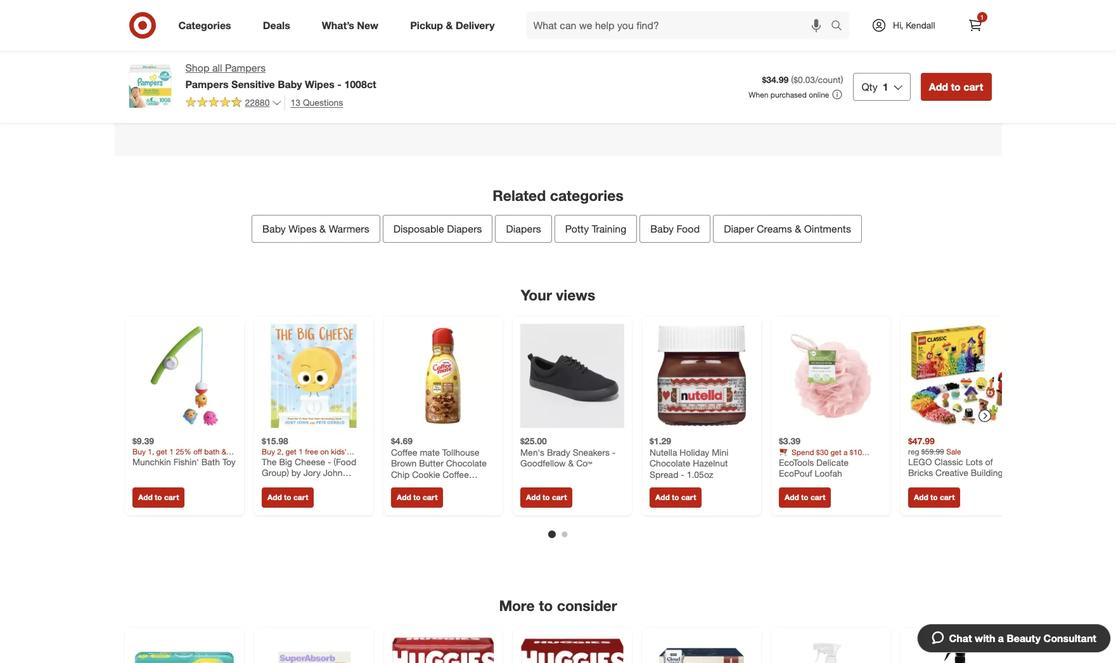 Task type: vqa. For each thing, say whether or not it's contained in the screenshot.
'hand™' in the Shaker Drink Side Table - Hearth & Hand™ with Magnolia
no



Task type: locate. For each thing, give the bounding box(es) containing it.
men's
[[520, 447, 544, 458]]

hazelnut
[[693, 458, 728, 469]]

deals link
[[252, 11, 306, 39]]

1 horizontal spatial chocolate
[[649, 458, 690, 469]]

pampers up sensitive
[[225, 61, 266, 74]]

add for men's brady sneakers - goodfellow & co™
[[526, 493, 540, 502]]

warmers
[[329, 222, 369, 235]]

disposable
[[393, 222, 444, 235]]

brown
[[391, 458, 416, 469]]

1.05oz
[[687, 469, 713, 480]]

hi,
[[893, 20, 904, 30]]

1
[[980, 13, 984, 21], [883, 80, 889, 93]]

1 right 'qty'
[[883, 80, 889, 93]]

2 diapers from the left
[[506, 222, 541, 235]]

$34.99
[[762, 74, 789, 85]]

1 vertical spatial pampers
[[185, 78, 229, 91]]

add to cart button for munchkin fishin' bath toy
[[132, 488, 184, 508]]

- right sneakers
[[612, 447, 615, 458]]

$15.98
[[261, 436, 288, 446]]

- up john on the left
[[327, 456, 331, 467]]

diapers right "disposable"
[[447, 222, 482, 235]]

add to cart for lego classic lots of bricks creative building toys set 11030
[[914, 493, 955, 502]]

creamer
[[391, 480, 425, 491]]

1 vertical spatial wipes
[[289, 222, 317, 235]]

32
[[434, 480, 443, 491]]

what's new
[[322, 19, 379, 31]]

the
[[261, 456, 276, 467]]

baby for baby food
[[651, 222, 674, 235]]

sneakers
[[573, 447, 610, 458]]

- inside shop all pampers pampers sensitive baby wipes - 1008ct
[[337, 78, 342, 91]]

purchased
[[771, 90, 807, 99]]

baby wipes & warmers
[[263, 222, 369, 235]]

cart for coffee mate tollhouse brown butter chocolate chip cookie coffee creamer - 32 fl oz
[[422, 493, 437, 502]]

- inside the $4.69 coffee mate tollhouse brown butter chocolate chip cookie coffee creamer - 32 fl oz
[[428, 480, 431, 491]]

(
[[791, 74, 794, 85]]

chocolate up 'spread'
[[649, 458, 690, 469]]

categories
[[550, 186, 624, 204]]

1 diapers from the left
[[447, 222, 482, 235]]

cart down (hardcover)
[[293, 493, 308, 502]]

wipes inside shop all pampers pampers sensitive baby wipes - 1008ct
[[305, 78, 335, 91]]

13
[[291, 97, 300, 108]]

spread
[[649, 469, 678, 480]]

by
[[291, 467, 301, 478]]

to
[[951, 80, 961, 93], [154, 493, 162, 502], [284, 493, 291, 502], [413, 493, 420, 502], [542, 493, 550, 502], [672, 493, 679, 502], [801, 493, 808, 502], [930, 493, 938, 502], [539, 597, 553, 614]]

huggies little movers baby disposable diapers - (select size and count) image
[[520, 635, 624, 663]]

ecotools delicate ecopouf loofah
[[779, 457, 848, 479]]

munchkin fishin' bath toy image
[[132, 324, 236, 428]]

add to cart
[[929, 80, 984, 93], [138, 493, 179, 502], [267, 493, 308, 502], [397, 493, 437, 502], [526, 493, 567, 502], [655, 493, 696, 502], [784, 493, 825, 502], [914, 493, 955, 502]]

add for the big cheese - (food group) by  jory john (hardcover)
[[267, 493, 282, 502]]

add to cart for coffee mate tollhouse brown butter chocolate chip cookie coffee creamer - 32 fl oz
[[397, 493, 437, 502]]

0 horizontal spatial diapers
[[447, 222, 482, 235]]

pampers swaddlers active baby diapers - (select size and count) image
[[132, 635, 236, 663]]

to for men's brady sneakers - goodfellow & co™
[[542, 493, 550, 502]]

& left co™
[[568, 458, 574, 469]]

cart down "goodfellow"
[[552, 493, 567, 502]]

cart down the loofah
[[810, 493, 825, 502]]

add
[[929, 80, 948, 93], [138, 493, 152, 502], [267, 493, 282, 502], [397, 493, 411, 502], [526, 493, 540, 502], [655, 493, 670, 502], [784, 493, 799, 502], [914, 493, 928, 502]]

& inside $25.00 men's brady sneakers - goodfellow & co™
[[568, 458, 574, 469]]

wipes left warmers in the top of the page
[[289, 222, 317, 235]]

baby wipes & warmers link
[[252, 215, 380, 243]]

views
[[556, 286, 595, 303]]

/count
[[815, 74, 841, 85]]

1 right kendall
[[980, 13, 984, 21]]

1 vertical spatial coffee
[[442, 469, 469, 480]]

pickup & delivery link
[[399, 11, 511, 39]]

holiday
[[679, 447, 709, 458]]

diapers inside disposable diapers link
[[447, 222, 482, 235]]

11030
[[944, 479, 969, 489]]

coffee up brown
[[391, 447, 417, 458]]

pampers down shop
[[185, 78, 229, 91]]

nutella holiday mini chocolate hazelnut spread - 1.05oz image
[[649, 324, 753, 428]]

building
[[971, 467, 1003, 478]]

(hardcover)
[[261, 479, 307, 489]]

cart down munchkin fishin' bath toy
[[164, 493, 179, 502]]

diapers link
[[495, 215, 552, 243]]

add to cart button
[[921, 73, 992, 101], [132, 488, 184, 508], [261, 488, 314, 508], [391, 488, 443, 508], [520, 488, 572, 508], [649, 488, 702, 508], [779, 488, 831, 508], [908, 488, 960, 508]]

22880 link
[[185, 96, 282, 111]]

qty
[[862, 80, 878, 93]]

cart
[[964, 80, 984, 93], [164, 493, 179, 502], [293, 493, 308, 502], [422, 493, 437, 502], [552, 493, 567, 502], [681, 493, 696, 502], [810, 493, 825, 502], [940, 493, 955, 502]]

1 horizontal spatial diapers
[[506, 222, 541, 235]]

all
[[212, 61, 222, 74]]

search
[[825, 20, 856, 33]]

$4.69
[[391, 436, 412, 446]]

0 vertical spatial pampers
[[225, 61, 266, 74]]

wipes up the 13 questions
[[305, 78, 335, 91]]

1 horizontal spatial coffee
[[442, 469, 469, 480]]

cart for nutella holiday mini chocolate hazelnut spread - 1.05oz
[[681, 493, 696, 502]]

- left 32
[[428, 480, 431, 491]]

cart for the big cheese - (food group) by  jory john (hardcover)
[[293, 493, 308, 502]]

- inside $25.00 men's brady sneakers - goodfellow & co™
[[612, 447, 615, 458]]

add to cart button for lego classic lots of bricks creative building toys set 11030
[[908, 488, 960, 508]]

toys
[[908, 479, 926, 489]]

-
[[337, 78, 342, 91], [612, 447, 615, 458], [327, 456, 331, 467], [681, 469, 684, 480], [428, 480, 431, 491]]

oz
[[453, 480, 462, 491]]

$0.03
[[794, 74, 815, 85]]

& left warmers in the top of the page
[[320, 222, 326, 235]]

0 vertical spatial coffee
[[391, 447, 417, 458]]

(food
[[333, 456, 356, 467]]

1 chocolate from the left
[[446, 458, 487, 469]]

set
[[928, 479, 942, 489]]

add to cart for men's brady sneakers - goodfellow & co™
[[526, 493, 567, 502]]

& right pickup
[[446, 19, 453, 31]]

what's new link
[[311, 11, 394, 39]]

to for coffee mate tollhouse brown butter chocolate chip cookie coffee creamer - 32 fl oz
[[413, 493, 420, 502]]

0 horizontal spatial 1
[[883, 80, 889, 93]]

- left 1.05oz
[[681, 469, 684, 480]]

search button
[[825, 11, 856, 42]]

add for coffee mate tollhouse brown butter chocolate chip cookie coffee creamer - 32 fl oz
[[397, 493, 411, 502]]

None checkbox
[[315, 28, 327, 40], [473, 28, 485, 40], [631, 28, 644, 40], [315, 28, 327, 40], [473, 28, 485, 40], [631, 28, 644, 40]]

cart down 32
[[422, 493, 437, 502]]

0 vertical spatial 1
[[980, 13, 984, 21]]

new
[[357, 19, 379, 31]]

of
[[985, 456, 993, 467]]

chocolate down tollhouse
[[446, 458, 487, 469]]

None checkbox
[[789, 28, 802, 40]]

baby food link
[[640, 215, 711, 243]]

method pink grapefruit all purpose surface spray - 28 fl oz image
[[779, 635, 883, 663]]

2 chocolate from the left
[[649, 458, 690, 469]]

coffee up oz
[[442, 469, 469, 480]]

big
[[279, 456, 292, 467]]

add to cart for munchkin fishin' bath toy
[[138, 493, 179, 502]]

& right creams
[[795, 222, 801, 235]]

lemon & mint all purpose cleaner - 28 fl oz - everspring™ image
[[908, 635, 1012, 663]]

)
[[841, 74, 843, 85]]

0 vertical spatial wipes
[[305, 78, 335, 91]]

categories
[[178, 19, 231, 31]]

0 horizontal spatial chocolate
[[446, 458, 487, 469]]

ecopouf
[[779, 468, 812, 479]]

chat with a beauty consultant button
[[917, 624, 1111, 653]]

diaper creams & ointments link
[[713, 215, 862, 243]]

disposable diapers
[[393, 222, 482, 235]]

consultant
[[1044, 632, 1097, 645]]

diapers down related
[[506, 222, 541, 235]]

cart down 1.05oz
[[681, 493, 696, 502]]

to for ecotools delicate ecopouf loofah
[[801, 493, 808, 502]]

more to consider
[[499, 597, 617, 614]]

kendall
[[906, 20, 935, 30]]

consider
[[557, 597, 617, 614]]

ecotools delicate ecopouf loofah image
[[779, 324, 883, 428]]

diapers
[[447, 222, 482, 235], [506, 222, 541, 235]]

cart down 11030
[[940, 493, 955, 502]]

when purchased online
[[749, 90, 829, 99]]

baby inside shop all pampers pampers sensitive baby wipes - 1008ct
[[278, 78, 302, 91]]

- left "1008ct"
[[337, 78, 342, 91]]



Task type: describe. For each thing, give the bounding box(es) containing it.
categories link
[[168, 11, 247, 39]]

mini
[[712, 447, 728, 458]]

pickup
[[410, 19, 443, 31]]

cheese
[[294, 456, 325, 467]]

mate
[[420, 447, 440, 458]]

1 horizontal spatial 1
[[980, 13, 984, 21]]

$47.99 reg $59.99 sale lego classic lots of bricks creative building toys set 11030
[[908, 436, 1003, 489]]

ecotools
[[779, 457, 814, 468]]

13 questions link
[[285, 96, 343, 110]]

toy
[[222, 456, 235, 467]]

1008ct
[[344, 78, 376, 91]]

add for lego classic lots of bricks creative building toys set 11030
[[914, 493, 928, 502]]

fl
[[446, 480, 451, 491]]

delicate
[[816, 457, 848, 468]]

$25.00 men's brady sneakers - goodfellow & co™
[[520, 436, 615, 469]]

$1.29 nutella holiday mini chocolate hazelnut spread - 1.05oz
[[649, 436, 728, 480]]

tollhouse
[[442, 447, 479, 458]]

$47.99
[[908, 436, 935, 446]]

hi, kendall
[[893, 20, 935, 30]]

the big cheese - (food group) by  jory john (hardcover)
[[261, 456, 356, 489]]

image of pampers sensitive baby wipes - 1008ct image
[[125, 61, 175, 112]]

jory
[[303, 467, 320, 478]]

to for lego classic lots of bricks creative building toys set 11030
[[930, 493, 938, 502]]

$25.00
[[520, 436, 547, 446]]

group)
[[261, 467, 289, 478]]

munchkin fishin' bath toy
[[132, 456, 235, 467]]

creative
[[935, 467, 968, 478]]

more
[[499, 597, 535, 614]]

22880
[[245, 97, 270, 108]]

the big cheese - (food group) by  jory john (hardcover) image
[[261, 324, 365, 428]]

sensitive
[[231, 78, 275, 91]]

wipes inside baby wipes & warmers link
[[289, 222, 317, 235]]

to for munchkin fishin' bath toy
[[154, 493, 162, 502]]

What can we help you find? suggestions appear below search field
[[526, 11, 834, 39]]

nutella
[[649, 447, 677, 458]]

1 vertical spatial 1
[[883, 80, 889, 93]]

cart for ecotools delicate ecopouf loofah
[[810, 493, 825, 502]]

add to cart for nutella holiday mini chocolate hazelnut spread - 1.05oz
[[655, 493, 696, 502]]

potty training link
[[555, 215, 637, 243]]

men's brady sneakers - goodfellow & co™ image
[[520, 324, 624, 428]]

to for nutella holiday mini chocolate hazelnut spread - 1.05oz
[[672, 493, 679, 502]]

creams
[[757, 222, 792, 235]]

online
[[809, 90, 829, 99]]

food
[[677, 222, 700, 235]]

cookie
[[412, 469, 440, 480]]

add to cart button for the big cheese - (food group) by  jory john (hardcover)
[[261, 488, 314, 508]]

delivery
[[456, 19, 495, 31]]

$9.39
[[132, 436, 154, 446]]

sale
[[946, 447, 961, 456]]

chocolate inside $1.29 nutella holiday mini chocolate hazelnut spread - 1.05oz
[[649, 458, 690, 469]]

lots
[[966, 456, 983, 467]]

related categories
[[493, 186, 624, 204]]

cart for men's brady sneakers - goodfellow & co™
[[552, 493, 567, 502]]

$59.99
[[921, 447, 944, 456]]

add to cart button for ecotools delicate ecopouf loofah
[[779, 488, 831, 508]]

with
[[975, 632, 996, 645]]

munchkin
[[132, 456, 171, 467]]

1 link
[[961, 11, 989, 39]]

pickup & delivery
[[410, 19, 495, 31]]

0 horizontal spatial coffee
[[391, 447, 417, 458]]

diaper creams & ointments
[[724, 222, 851, 235]]

add to cart for ecotools delicate ecopouf loofah
[[784, 493, 825, 502]]

cart for lego classic lots of bricks creative building toys set 11030
[[940, 493, 955, 502]]

diaper
[[724, 222, 754, 235]]

add for nutella holiday mini chocolate hazelnut spread - 1.05oz
[[655, 493, 670, 502]]

cart down 1 link
[[964, 80, 984, 93]]

add to cart button for nutella holiday mini chocolate hazelnut spread - 1.05oz
[[649, 488, 702, 508]]

coffee mate tollhouse brown butter chocolate chip cookie coffee creamer - 32 fl oz image
[[391, 324, 495, 428]]

fishin'
[[173, 456, 199, 467]]

goodfellow
[[520, 458, 565, 469]]

potty training
[[565, 222, 627, 235]]

add to cart button for men's brady sneakers - goodfellow & co™
[[520, 488, 572, 508]]

- inside the big cheese - (food group) by  jory john (hardcover)
[[327, 456, 331, 467]]

add to cart for the big cheese - (food group) by  jory john (hardcover)
[[267, 493, 308, 502]]

deals
[[263, 19, 290, 31]]

shop all pampers pampers sensitive baby wipes - 1008ct
[[185, 61, 376, 91]]

bath
[[201, 456, 220, 467]]

chat with a beauty consultant
[[949, 632, 1097, 645]]

baby food
[[651, 222, 700, 235]]

lego classic lots of bricks creative building toys set 11030 image
[[908, 324, 1012, 428]]

to for the big cheese - (food group) by  jory john (hardcover)
[[284, 493, 291, 502]]

add for ecotools delicate ecopouf loofah
[[784, 493, 799, 502]]

chip
[[391, 469, 409, 480]]

cart for munchkin fishin' bath toy
[[164, 493, 179, 502]]

add for munchkin fishin' bath toy
[[138, 493, 152, 502]]

loofah
[[815, 468, 842, 479]]

$3.39
[[779, 436, 800, 446]]

$34.99 ( $0.03 /count )
[[762, 74, 843, 85]]

millie moon luxury diapers - (select size and count) image
[[649, 635, 753, 663]]

what's
[[322, 19, 354, 31]]

butter
[[419, 458, 443, 469]]

diapers inside diapers link
[[506, 222, 541, 235]]

co™
[[576, 458, 592, 469]]

ointments
[[804, 222, 851, 235]]

huggies little snugglers baby diapers – (select size and count) image
[[391, 635, 495, 663]]

baby for baby wipes & warmers
[[263, 222, 286, 235]]

$1.29
[[649, 436, 671, 446]]

a
[[998, 632, 1004, 645]]

add to cart button for coffee mate tollhouse brown butter chocolate chip cookie coffee creamer - 32 fl oz
[[391, 488, 443, 508]]

lego
[[908, 456, 932, 467]]

chocolate inside the $4.69 coffee mate tollhouse brown butter chocolate chip cookie coffee creamer - 32 fl oz
[[446, 458, 487, 469]]

your
[[521, 286, 552, 303]]

- inside $1.29 nutella holiday mini chocolate hazelnut spread - 1.05oz
[[681, 469, 684, 480]]

disposable diapers pack - up & up™ image
[[261, 635, 365, 663]]

shop
[[185, 61, 209, 74]]

your views
[[521, 286, 595, 303]]



